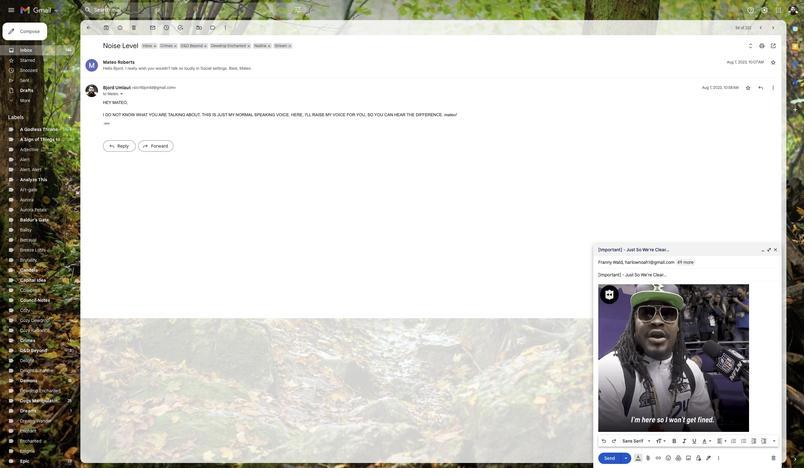 Task type: vqa. For each thing, say whether or not it's contained in the screenshot.
Overa
no



Task type: describe. For each thing, give the bounding box(es) containing it.
dreams
[[20, 408, 36, 414]]

inbox for inbox "link"
[[20, 47, 32, 53]]

main menu image
[[8, 6, 15, 14]]

23
[[68, 459, 72, 464]]

alert,
[[20, 167, 31, 173]]

idea
[[37, 278, 46, 283]]

reply
[[117, 143, 129, 149]]

sign
[[24, 137, 34, 142]]

inbox link
[[20, 47, 32, 53]]

aug 7, 2023, 10:58 am
[[703, 85, 739, 90]]

146
[[65, 48, 72, 52]]

normal
[[236, 113, 253, 117]]

beyond for d&d beyond 'button'
[[190, 43, 203, 48]]

to mateo
[[103, 91, 118, 96]]

more button
[[0, 96, 75, 106]]

candela
[[20, 268, 38, 273]]

council
[[20, 298, 36, 303]]

know
[[122, 113, 135, 117]]

franny
[[599, 259, 612, 265]]

1 you from the left
[[149, 113, 158, 117]]

labels navigation
[[0, 20, 80, 468]]

0 vertical spatial i
[[125, 66, 127, 71]]

more formatting options image
[[772, 438, 778, 444]]

support image
[[748, 6, 755, 14]]

do
[[105, 113, 112, 117]]

franny wald , harlownoah1@gmail.com 49 more
[[599, 259, 694, 265]]

drafts link
[[20, 88, 33, 93]]

voice.
[[276, 113, 290, 117]]

raise
[[312, 113, 325, 117]]

you
[[148, 66, 154, 71]]

dewdrop enchanted for dewdrop enchanted button
[[211, 43, 246, 48]]

beyond for d&d beyond link
[[31, 348, 47, 354]]

Subject field
[[599, 272, 777, 278]]

to inside labels navigation
[[56, 137, 60, 142]]

3
[[70, 348, 72, 353]]

21 for council notes
[[68, 298, 72, 303]]

report spam image
[[117, 25, 123, 31]]

alert link
[[20, 157, 30, 163]]

wish
[[139, 66, 147, 71]]

1 for baldur's gate
[[70, 218, 72, 222]]

for
[[347, 113, 356, 117]]

council notes link
[[20, 298, 50, 303]]

snooze image
[[163, 25, 170, 31]]

betrayal
[[20, 237, 36, 243]]

hey mateo,
[[103, 100, 128, 105]]

1 for dreams
[[70, 409, 72, 413]]

10:58 am
[[724, 85, 739, 90]]

wald
[[613, 259, 623, 265]]

labels heading
[[8, 114, 67, 121]]

hey
[[103, 100, 111, 105]]

enchant
[[20, 428, 36, 434]]

cozy for the 'cozy' link at the left of the page
[[20, 308, 30, 313]]

advanced search options image
[[292, 3, 304, 16]]

demons
[[20, 378, 37, 384]]

not
[[113, 113, 121, 117]]

can
[[385, 113, 393, 117]]

here,
[[291, 113, 304, 117]]

nadine button
[[253, 43, 267, 49]]

dogs manipulating time
[[20, 398, 72, 404]]

gate
[[28, 187, 37, 193]]

delight for delight sunshine
[[20, 368, 34, 374]]

betrayal link
[[20, 237, 36, 243]]

umlaut
[[115, 85, 131, 91]]

crimes for the crimes "button"
[[161, 43, 173, 48]]

more image
[[223, 25, 229, 31]]

come
[[61, 137, 74, 142]]

d&d beyond link
[[20, 348, 47, 354]]

bold ‪(⌘b)‬ image
[[672, 438, 678, 444]]

cozy radiance
[[20, 328, 50, 334]]

hello bjord, i really wish you wouldn't talk so loudly in social settings. best, mateo
[[103, 66, 251, 71]]

epic
[[20, 459, 29, 464]]

1 for analyze this
[[70, 177, 72, 182]]

sent link
[[20, 78, 29, 83]]

54
[[736, 25, 740, 30]]

0 horizontal spatial i
[[103, 113, 104, 117]]

fined.gif image
[[599, 284, 750, 432]]

starred
[[20, 58, 35, 63]]

dewdrop for dewdrop enchanted button
[[211, 43, 227, 48]]

is
[[212, 113, 216, 117]]

49
[[678, 259, 683, 265]]

best,
[[229, 66, 239, 71]]

a for a sign of things to come
[[20, 137, 23, 142]]

dreams link
[[20, 408, 36, 414]]

voice
[[333, 113, 346, 117]]

ballsy
[[20, 227, 32, 233]]

about.
[[186, 113, 201, 117]]

manipulating
[[32, 398, 60, 404]]

pop out image
[[767, 247, 772, 252]]

italic ‪(⌘i)‬ image
[[682, 438, 688, 444]]

dewdrop for dewdrop enchanted link
[[20, 388, 38, 394]]

snoozed
[[20, 68, 38, 73]]

newer image
[[758, 25, 764, 31]]

just
[[627, 247, 636, 253]]

dogs manipulating time link
[[20, 398, 72, 404]]

more
[[20, 98, 30, 103]]

godless
[[24, 127, 42, 132]]

aug 7, 2023, 10:58 am cell
[[703, 85, 739, 91]]

alert, alert link
[[20, 167, 42, 173]]

difference.
[[416, 113, 443, 117]]

bjord umlaut cell
[[103, 85, 176, 91]]

reply link
[[103, 140, 136, 152]]

so
[[179, 66, 183, 71]]

10:07 am
[[749, 60, 764, 64]]

delight for delight link on the bottom left of page
[[20, 358, 34, 364]]

wander
[[36, 418, 52, 424]]

1 for capital idea
[[70, 278, 72, 283]]

dewdrop enchanted link
[[20, 388, 61, 394]]

back to inbox image
[[86, 25, 92, 31]]

undo ‪(⌘z)‬ image
[[601, 438, 608, 444]]

1 horizontal spatial of
[[741, 25, 745, 30]]

aug for aug 7, 2023, 10:07 am
[[728, 60, 734, 64]]

>
[[174, 85, 176, 90]]

noise
[[103, 41, 121, 50]]

2 you from the left
[[375, 113, 384, 117]]

formatting options toolbar
[[599, 436, 779, 447]]

brutality link
[[20, 257, 37, 263]]

a godless throne link
[[20, 127, 58, 132]]

toggle confidential mode image
[[696, 455, 702, 461]]

compose button
[[3, 23, 47, 40]]

delete image
[[131, 25, 137, 31]]

adjective link
[[20, 147, 39, 152]]

cozy dewdrop link
[[20, 318, 49, 323]]



Task type: locate. For each thing, give the bounding box(es) containing it.
analyze
[[20, 177, 37, 183]]

add to tasks image
[[177, 25, 184, 31]]

my right just
[[229, 113, 235, 117]]

1 vertical spatial cozy
[[20, 318, 30, 323]]

inbox for inbox button
[[143, 43, 152, 48]]

a left sign
[[20, 137, 23, 142]]

you
[[149, 113, 158, 117], [375, 113, 384, 117]]

sans serif option
[[622, 438, 647, 444]]

1 horizontal spatial my
[[326, 113, 332, 117]]

to down "bjord"
[[103, 91, 107, 96]]

aurora link
[[20, 197, 33, 203]]

1 horizontal spatial d&d beyond
[[181, 43, 203, 48]]

0 vertical spatial 21
[[68, 268, 72, 273]]

d&d down the add to tasks icon
[[181, 43, 189, 48]]

d&d beyond
[[181, 43, 203, 48], [20, 348, 47, 354]]

d&d for d&d beyond link
[[20, 348, 30, 354]]

delight
[[20, 358, 34, 364], [20, 368, 34, 374]]

1 aurora from the top
[[20, 197, 33, 203]]

aurora down art-gate
[[20, 197, 33, 203]]

1 vertical spatial i
[[103, 113, 104, 117]]

Search mail text field
[[94, 7, 277, 13]]

1 vertical spatial d&d beyond
[[20, 348, 47, 354]]

enchanted up manipulating
[[39, 388, 61, 394]]

what
[[136, 113, 148, 117]]

gate
[[39, 217, 49, 223]]

crimes link
[[20, 338, 35, 344]]

discard draft ‪(⌘⇧d)‬ image
[[771, 455, 777, 461]]

crimes inside labels navigation
[[20, 338, 35, 344]]

2 1 from the top
[[70, 177, 72, 182]]

1 horizontal spatial inbox
[[143, 43, 152, 48]]

1 horizontal spatial dewdrop enchanted
[[211, 43, 246, 48]]

dewdrop inside button
[[211, 43, 227, 48]]

mateo up hello
[[103, 59, 117, 65]]

bjord
[[103, 85, 114, 91]]

enchanted link
[[20, 439, 42, 444]]

0 horizontal spatial aug
[[703, 85, 709, 90]]

are
[[159, 113, 167, 117]]

0 vertical spatial to
[[103, 91, 107, 96]]

[important] - just so we're clear...
[[599, 247, 670, 253]]

indent more ‪(⌘])‬ image
[[761, 438, 768, 444]]

2 a from the top
[[20, 137, 23, 142]]

1 horizontal spatial i
[[125, 66, 127, 71]]

1 vertical spatial 21
[[68, 298, 72, 303]]

0 horizontal spatial d&d beyond
[[20, 348, 47, 354]]

notes
[[38, 298, 50, 303]]

0 vertical spatial of
[[741, 25, 745, 30]]

0 vertical spatial enchanted
[[228, 43, 246, 48]]

insert files using drive image
[[676, 455, 682, 461]]

to left come
[[56, 137, 60, 142]]

bulleted list ‪(⌘⇧8)‬ image
[[741, 438, 748, 444]]

stream
[[275, 43, 287, 48]]

0 vertical spatial 7,
[[735, 60, 738, 64]]

forward link
[[138, 140, 174, 152]]

0 vertical spatial aurora
[[20, 197, 33, 203]]

of
[[741, 25, 745, 30], [35, 137, 39, 142]]

delight link
[[20, 358, 34, 364]]

analyze this link
[[20, 177, 47, 183]]

3 1 from the top
[[70, 218, 72, 222]]

1 right this
[[70, 177, 72, 182]]

0 horizontal spatial my
[[229, 113, 235, 117]]

hello
[[103, 66, 112, 71]]

crimes inside "button"
[[161, 43, 173, 48]]

not starred image for aug 7, 2023, 10:58 am
[[746, 85, 752, 91]]

inbox right level
[[143, 43, 152, 48]]

show details image
[[120, 92, 123, 96]]

capital
[[20, 278, 36, 283]]

insert photo image
[[686, 455, 692, 461]]

0 horizontal spatial alert
[[20, 157, 30, 163]]

inbox inside labels navigation
[[20, 47, 32, 53]]

i left do
[[103, 113, 104, 117]]

aurora for aurora link in the left of the page
[[20, 197, 33, 203]]

this
[[202, 113, 211, 117]]

enchanted for dewdrop enchanted button
[[228, 43, 246, 48]]

1 1 from the top
[[70, 137, 72, 142]]

mateo down "bjord"
[[108, 91, 118, 96]]

sunshine
[[35, 368, 53, 374]]

capital idea
[[20, 278, 46, 283]]

1 vertical spatial aurora
[[20, 207, 33, 213]]

0 vertical spatial delight
[[20, 358, 34, 364]]

settings image
[[761, 6, 769, 14]]

dewdrop enchanted button
[[210, 43, 247, 49]]

0 vertical spatial d&d
[[181, 43, 189, 48]]

1 horizontal spatial beyond
[[190, 43, 203, 48]]

mateo
[[103, 59, 117, 65], [240, 66, 251, 71], [108, 91, 118, 96]]

1 horizontal spatial not starred checkbox
[[771, 59, 777, 65]]

7
[[70, 88, 72, 93]]

enigma
[[20, 449, 35, 454]]

a
[[20, 127, 23, 132], [20, 137, 23, 142]]

0 vertical spatial mateo
[[103, 59, 117, 65]]

of right the 54 on the right top of page
[[741, 25, 745, 30]]

1 horizontal spatial not starred image
[[771, 59, 777, 65]]

my right raise
[[326, 113, 332, 117]]

1 my from the left
[[229, 113, 235, 117]]

4 1 from the top
[[70, 278, 72, 283]]

dewdrop down demons
[[20, 388, 38, 394]]

2 vertical spatial mateo
[[108, 91, 118, 96]]

cozy up crimes link
[[20, 328, 30, 334]]

2023, for 10:07 am
[[739, 60, 748, 64]]

council notes
[[20, 298, 50, 303]]

insert emoji ‪(⌘⇧2)‬ image
[[666, 455, 672, 461]]

1 vertical spatial dewdrop enchanted
[[20, 388, 61, 394]]

you left are on the top left
[[149, 113, 158, 117]]

to inside list
[[103, 91, 107, 96]]

beyond down move to icon
[[190, 43, 203, 48]]

None search field
[[80, 3, 307, 18]]

7, for aug 7, 2023, 10:07 am
[[735, 60, 738, 64]]

3 cozy from the top
[[20, 328, 30, 334]]

art-gate
[[20, 187, 37, 193]]

beyond inside labels navigation
[[31, 348, 47, 354]]

more send options image
[[623, 455, 630, 462]]

beyond down crimes link
[[31, 348, 47, 354]]

wouldn't
[[156, 66, 170, 71]]

clear...
[[656, 247, 670, 253]]

1 vertical spatial d&d
[[20, 348, 30, 354]]

d&d inside 'button'
[[181, 43, 189, 48]]

1 vertical spatial crimes
[[20, 338, 35, 344]]

21 for candela
[[68, 268, 72, 273]]

a sign of things to come
[[20, 137, 74, 142]]

0 vertical spatial beyond
[[190, 43, 203, 48]]

0 vertical spatial a
[[20, 127, 23, 132]]

insert link ‪(⌘k)‬ image
[[656, 455, 662, 461]]

1 vertical spatial mateo
[[240, 66, 251, 71]]

delight sunshine link
[[20, 368, 53, 374]]

2 vertical spatial dewdrop
[[20, 388, 38, 394]]

tab list
[[787, 20, 805, 446]]

cozy for cozy radiance
[[20, 328, 30, 334]]

0 horizontal spatial to
[[56, 137, 60, 142]]

enchanted down enchant
[[20, 439, 42, 444]]

older image
[[771, 25, 777, 31]]

lush
[[35, 247, 45, 253]]

enchanted down more image
[[228, 43, 246, 48]]

2023,
[[739, 60, 748, 64], [714, 85, 723, 90]]

delight down d&d beyond link
[[20, 358, 34, 364]]

0 horizontal spatial you
[[149, 113, 158, 117]]

not starred checkbox for 10:58 am
[[746, 85, 752, 91]]

7, for aug 7, 2023, 10:58 am
[[710, 85, 713, 90]]

dewdrop down labels icon
[[211, 43, 227, 48]]

,
[[623, 259, 624, 265]]

0 horizontal spatial 2023,
[[714, 85, 723, 90]]

harlownoah1@gmail.com
[[625, 259, 675, 265]]

1 right gate
[[70, 218, 72, 222]]

2 delight from the top
[[20, 368, 34, 374]]

1 vertical spatial alert
[[32, 167, 42, 173]]

insert signature image
[[706, 455, 712, 461]]

labels
[[8, 114, 24, 121]]

0 horizontal spatial inbox
[[20, 47, 32, 53]]

attach files image
[[646, 455, 652, 461]]

crimes down snooze icon
[[161, 43, 173, 48]]

cozy for cozy dewdrop
[[20, 318, 30, 323]]

list containing mateo roberts
[[80, 53, 777, 157]]

1 a from the top
[[20, 127, 23, 132]]

0 vertical spatial dewdrop
[[211, 43, 227, 48]]

aug 7, 2023, 10:07 am cell
[[728, 59, 764, 65]]

dewdrop enchanted down more image
[[211, 43, 246, 48]]

1 horizontal spatial 2023,
[[739, 60, 748, 64]]

this
[[38, 177, 47, 183]]

0 horizontal spatial 7,
[[710, 85, 713, 90]]

2023, left 10:07 am
[[739, 60, 748, 64]]

alert up alert,
[[20, 157, 30, 163]]

0 horizontal spatial of
[[35, 137, 39, 142]]

inbox up starred
[[20, 47, 32, 53]]

dewdrop
[[211, 43, 227, 48], [31, 318, 49, 323], [20, 388, 38, 394]]

25
[[68, 399, 72, 403]]

d&d beyond for d&d beyond 'button'
[[181, 43, 203, 48]]

0 vertical spatial dewdrop enchanted
[[211, 43, 246, 48]]

1 right idea
[[70, 278, 72, 283]]

mateo right best,
[[240, 66, 251, 71]]

numbered list ‪(⌘⇧7)‬ image
[[731, 438, 737, 444]]

d&d beyond for d&d beyond link
[[20, 348, 47, 354]]

mateo,
[[113, 100, 128, 105]]

sicritbjordd@gmail.com
[[134, 85, 174, 90]]

just
[[217, 113, 228, 117]]

dewdrop enchanted inside button
[[211, 43, 246, 48]]

crimes for crimes link
[[20, 338, 35, 344]]

5 1 from the top
[[70, 409, 72, 413]]

d&d beyond inside 'button'
[[181, 43, 203, 48]]

indent less ‪(⌘[)‬ image
[[751, 438, 758, 444]]

0 vertical spatial crimes
[[161, 43, 173, 48]]

search mail image
[[82, 4, 94, 16]]

demons link
[[20, 378, 37, 384]]

collapse
[[20, 288, 37, 293]]

1 vertical spatial to
[[56, 137, 60, 142]]

beyond inside 'button'
[[190, 43, 203, 48]]

dewdrop enchanted
[[211, 43, 246, 48], [20, 388, 61, 394]]

a left 'godless'
[[20, 127, 23, 132]]

1 horizontal spatial 7,
[[735, 60, 738, 64]]

list
[[80, 53, 777, 157]]

labels image
[[210, 25, 216, 31]]

inbox inside inbox button
[[143, 43, 152, 48]]

not starred checkbox right 10:58 am on the top right of the page
[[746, 85, 752, 91]]

7, left 10:07 am
[[735, 60, 738, 64]]

a for a godless throne
[[20, 127, 23, 132]]

[important] - just so we're clear... dialog
[[594, 243, 782, 468]]

2 vertical spatial cozy
[[20, 328, 30, 334]]

aug up 10:58 am on the top right of the page
[[728, 60, 734, 64]]

cozy down the 'cozy' link at the left of the page
[[20, 318, 30, 323]]

more options image
[[717, 455, 721, 461]]

0 horizontal spatial d&d
[[20, 348, 30, 354]]

more
[[684, 259, 694, 265]]

not starred image for aug 7, 2023, 10:07 am
[[771, 59, 777, 65]]

roberts
[[118, 59, 135, 65]]

of inside labels navigation
[[35, 137, 39, 142]]

dewdrop enchanted for dewdrop enchanted link
[[20, 388, 61, 394]]

underline ‪(⌘u)‬ image
[[692, 439, 698, 445]]

1 vertical spatial enchanted
[[39, 388, 61, 394]]

1 vertical spatial 2023,
[[714, 85, 723, 90]]

1 vertical spatial 7,
[[710, 85, 713, 90]]

2023, left 10:58 am on the top right of the page
[[714, 85, 723, 90]]

not starred checkbox right 10:07 am
[[771, 59, 777, 65]]

1 down 25
[[70, 409, 72, 413]]

delight down delight link on the bottom left of page
[[20, 368, 34, 374]]

i down roberts
[[125, 66, 127, 71]]

dreamy wander
[[20, 418, 52, 424]]

minimize image
[[761, 247, 766, 252]]

serif
[[634, 439, 644, 444]]

1 cozy from the top
[[20, 308, 30, 313]]

Not starred checkbox
[[771, 59, 777, 65], [746, 85, 752, 91]]

1 down 4 on the top
[[70, 137, 72, 142]]

d&d up delight link on the bottom left of page
[[20, 348, 30, 354]]

7,
[[735, 60, 738, 64], [710, 85, 713, 90]]

2023, for 10:58 am
[[714, 85, 723, 90]]

enigma link
[[20, 449, 35, 454]]

of right sign
[[35, 137, 39, 142]]

not starred image right 10:58 am on the top right of the page
[[746, 85, 752, 91]]

1 21 from the top
[[68, 268, 72, 273]]

bjord umlaut < sicritbjordd@gmail.com >
[[103, 85, 176, 91]]

1 for a sign of things to come
[[70, 137, 72, 142]]

crimes up d&d beyond link
[[20, 338, 35, 344]]

aurora petals link
[[20, 207, 47, 213]]

enchanted inside button
[[228, 43, 246, 48]]

aug for aug 7, 2023, 10:58 am
[[703, 85, 709, 90]]

dewdrop enchanted inside labels navigation
[[20, 388, 61, 394]]

petals
[[35, 207, 47, 213]]

0 vertical spatial not starred image
[[771, 59, 777, 65]]

redo ‪(⌘y)‬ image
[[611, 438, 618, 444]]

you right 'so'
[[375, 113, 384, 117]]

forward
[[151, 143, 168, 149]]

enchant link
[[20, 428, 36, 434]]

d&d beyond inside labels navigation
[[20, 348, 47, 354]]

dewdrop enchanted up dogs manipulating time link
[[20, 388, 61, 394]]

0 horizontal spatial dewdrop enchanted
[[20, 388, 61, 394]]

2 cozy from the top
[[20, 318, 30, 323]]

1 vertical spatial of
[[35, 137, 39, 142]]

sent
[[20, 78, 29, 83]]

drafts
[[20, 88, 33, 93]]

0 vertical spatial cozy
[[20, 308, 30, 313]]

0 vertical spatial not starred checkbox
[[771, 59, 777, 65]]

enchanted for dewdrop enchanted link
[[39, 388, 61, 394]]

dreamy wander link
[[20, 418, 52, 424]]

d&d beyond down crimes link
[[20, 348, 47, 354]]

dewdrop up radiance
[[31, 318, 49, 323]]

my
[[229, 113, 235, 117], [326, 113, 332, 117]]

1 horizontal spatial d&d
[[181, 43, 189, 48]]

1 vertical spatial not starred image
[[746, 85, 752, 91]]

1 horizontal spatial alert
[[32, 167, 42, 173]]

d&d beyond down move to icon
[[181, 43, 203, 48]]

1 vertical spatial beyond
[[31, 348, 47, 354]]

7, left 10:58 am on the top right of the page
[[710, 85, 713, 90]]

2 aurora from the top
[[20, 207, 33, 213]]

1 vertical spatial aug
[[703, 85, 709, 90]]

radiance
[[31, 328, 50, 334]]

0 vertical spatial aug
[[728, 60, 734, 64]]

1 vertical spatial dewdrop
[[31, 318, 49, 323]]

aug left 10:58 am on the top right of the page
[[703, 85, 709, 90]]

in
[[196, 66, 200, 71]]

0 vertical spatial 2023,
[[739, 60, 748, 64]]

move to image
[[196, 25, 202, 31]]

cozy
[[20, 308, 30, 313], [20, 318, 30, 323], [20, 328, 30, 334]]

crimes button
[[159, 43, 173, 49]]

d&d for d&d beyond 'button'
[[181, 43, 189, 48]]

aurora down aurora link in the left of the page
[[20, 207, 33, 213]]

cozy link
[[20, 308, 30, 313]]

to
[[103, 91, 107, 96], [56, 137, 60, 142]]

show trimmed content image
[[103, 122, 111, 125]]

0 horizontal spatial not starred checkbox
[[746, 85, 752, 91]]

time
[[61, 398, 72, 404]]

mateo roberts
[[103, 59, 135, 65]]

1 horizontal spatial crimes
[[161, 43, 173, 48]]

18
[[68, 378, 72, 383]]

d&d inside labels navigation
[[20, 348, 30, 354]]

close image
[[774, 247, 779, 252]]

0 horizontal spatial crimes
[[20, 338, 35, 344]]

1 vertical spatial delight
[[20, 368, 34, 374]]

we're
[[643, 247, 655, 253]]

things
[[40, 137, 55, 142]]

aug 7, 2023, 10:07 am
[[728, 60, 764, 64]]

0 horizontal spatial not starred image
[[746, 85, 752, 91]]

1 horizontal spatial you
[[375, 113, 384, 117]]

-
[[624, 247, 626, 253]]

sans serif
[[623, 439, 644, 444]]

gmail image
[[20, 4, 54, 16]]

cozy down council
[[20, 308, 30, 313]]

mark as unread image
[[150, 25, 156, 31]]

Message Body text field
[[599, 284, 777, 434]]

4
[[69, 127, 72, 132]]

0 vertical spatial d&d beyond
[[181, 43, 203, 48]]

2 my from the left
[[326, 113, 332, 117]]

alert up analyze this
[[32, 167, 42, 173]]

1 horizontal spatial aug
[[728, 60, 734, 64]]

mateo!
[[445, 113, 457, 117]]

1 horizontal spatial to
[[103, 91, 107, 96]]

1 delight from the top
[[20, 358, 34, 364]]

1 vertical spatial not starred checkbox
[[746, 85, 752, 91]]

not starred image right 10:07 am
[[771, 59, 777, 65]]

not starred checkbox for 10:07 am
[[771, 59, 777, 65]]

archive image
[[103, 25, 109, 31]]

aurora for aurora petals
[[20, 207, 33, 213]]

2 21 from the top
[[68, 298, 72, 303]]

0 vertical spatial alert
[[20, 157, 30, 163]]

settings.
[[213, 66, 228, 71]]

0 horizontal spatial beyond
[[31, 348, 47, 354]]

2 vertical spatial enchanted
[[20, 439, 42, 444]]

1 vertical spatial a
[[20, 137, 23, 142]]

not starred image
[[771, 59, 777, 65], [746, 85, 752, 91]]



